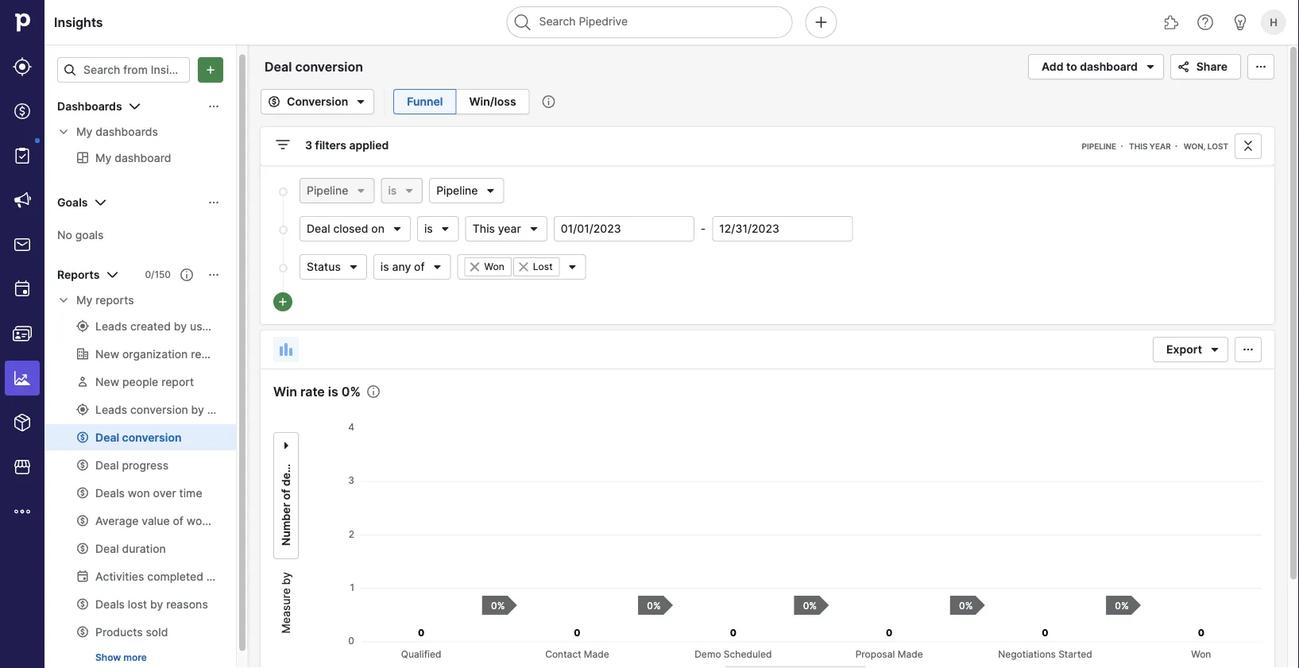 Task type: describe. For each thing, give the bounding box(es) containing it.
closed
[[333, 222, 368, 236]]

marketplace image
[[13, 458, 32, 477]]

status
[[307, 260, 341, 274]]

win/loss button
[[456, 89, 530, 114]]

this year inside popup button
[[473, 222, 521, 236]]

deal closed on
[[307, 222, 384, 236]]

is any of button
[[373, 254, 451, 280]]

measure by
[[279, 572, 293, 634]]

export
[[1166, 343, 1202, 356]]

1 horizontal spatial color primary inverted image
[[276, 296, 289, 308]]

activities image
[[13, 280, 32, 299]]

won,
[[1184, 141, 1206, 151]]

0 horizontal spatial pipeline
[[307, 184, 348, 197]]

is up is any of field
[[424, 222, 433, 236]]

win
[[273, 384, 297, 399]]

1 vertical spatial dashboards
[[95, 125, 158, 139]]

lost inside field
[[533, 261, 553, 273]]

any
[[392, 260, 411, 274]]

pipeline button
[[429, 178, 504, 203]]

1 vertical spatial reports
[[95, 294, 134, 307]]

of inside popup button
[[414, 260, 425, 274]]

MM/DD/YYYY text field
[[554, 216, 694, 242]]

h
[[1270, 16, 1277, 28]]

2 horizontal spatial pipeline
[[1082, 141, 1116, 151]]

won
[[484, 261, 504, 273]]

2 pipeline field from the left
[[429, 178, 504, 203]]

none field containing won
[[457, 254, 586, 280]]

1 pipeline field from the left
[[300, 178, 375, 203]]

applied
[[349, 139, 389, 152]]

campaigns image
[[13, 191, 32, 210]]

dashboard
[[1080, 60, 1138, 73]]

is button
[[417, 216, 459, 242]]

add to dashboard
[[1042, 60, 1138, 73]]

show more
[[95, 652, 147, 663]]

color secondary image
[[57, 126, 70, 138]]

Search Pipedrive field
[[506, 6, 793, 38]]

show
[[95, 652, 121, 663]]

no goals
[[57, 228, 104, 242]]

Deal conversion field
[[261, 56, 387, 77]]

pipeline inside popup button
[[436, 184, 478, 197]]

color primary image inside pipeline popup button
[[484, 184, 497, 197]]

number of deals button
[[273, 432, 299, 559]]

my dashboards
[[76, 125, 158, 139]]

is down applied
[[388, 184, 397, 197]]

color primary image inside export button
[[1205, 343, 1224, 356]]

color primary image inside add to dashboard button
[[1141, 57, 1160, 76]]

insights
[[54, 14, 103, 30]]

1 horizontal spatial lost
[[1207, 141, 1228, 151]]

is left 0% at left
[[328, 384, 338, 399]]

sales inbox image
[[13, 235, 32, 254]]

by
[[279, 572, 293, 585]]

color primary image inside share button
[[1174, 60, 1193, 73]]

export button
[[1153, 337, 1228, 362]]

is field for this year
[[417, 216, 459, 242]]

color secondary image
[[57, 294, 70, 307]]

1 horizontal spatial year
[[1150, 141, 1171, 151]]

Deal closed on field
[[300, 216, 411, 242]]

is field for pipeline
[[381, 178, 423, 203]]



Task type: vqa. For each thing, say whether or not it's contained in the screenshot.
the top Save
no



Task type: locate. For each thing, give the bounding box(es) containing it.
color primary image
[[1174, 60, 1193, 73], [1251, 60, 1270, 73], [351, 92, 370, 111], [265, 95, 284, 108], [125, 97, 144, 116], [355, 184, 367, 197], [403, 184, 416, 197], [91, 193, 110, 212], [207, 196, 220, 209], [391, 222, 404, 235], [439, 222, 452, 235], [527, 222, 540, 235], [468, 261, 481, 273], [103, 265, 122, 284], [207, 269, 220, 281], [1239, 343, 1258, 356], [280, 436, 292, 455]]

status button
[[300, 254, 367, 280]]

my for my dashboards
[[76, 125, 92, 139]]

menu
[[0, 0, 44, 668]]

1 horizontal spatial pipeline field
[[429, 178, 504, 203]]

this left won,
[[1129, 141, 1148, 151]]

deals
[[279, 457, 293, 486]]

1 vertical spatial this year
[[473, 222, 521, 236]]

pipeline
[[1082, 141, 1116, 151], [307, 184, 348, 197], [436, 184, 478, 197]]

my for my reports
[[76, 294, 92, 307]]

my
[[76, 125, 92, 139], [76, 294, 92, 307]]

3 filters applied
[[305, 139, 389, 152]]

year left won,
[[1150, 141, 1171, 151]]

home image
[[10, 10, 34, 34]]

deals image
[[13, 102, 32, 121]]

on
[[371, 222, 384, 236]]

goals right 'no'
[[75, 228, 104, 242]]

this year up won
[[473, 222, 521, 236]]

year
[[1150, 141, 1171, 151], [498, 222, 521, 236]]

conversion
[[287, 95, 348, 108]]

lost
[[1207, 141, 1228, 151], [533, 261, 553, 273]]

products image
[[13, 413, 32, 432]]

This year field
[[465, 216, 547, 242]]

is left any
[[380, 260, 389, 274]]

won, lost
[[1184, 141, 1228, 151]]

contacts image
[[13, 324, 32, 343]]

2 my from the top
[[76, 294, 92, 307]]

of right any
[[414, 260, 425, 274]]

of down deals
[[279, 489, 293, 500]]

0%
[[341, 384, 361, 399]]

is field up is any of field
[[417, 216, 459, 242]]

rate
[[300, 384, 325, 399]]

dashboards up color secondary image
[[57, 100, 122, 113]]

quick help image
[[1196, 13, 1215, 32]]

pipeline field up deal closed on
[[300, 178, 375, 203]]

0/150
[[145, 269, 171, 280]]

color primary inverted image
[[201, 64, 220, 76], [276, 296, 289, 308]]

0 horizontal spatial this
[[473, 222, 495, 236]]

number
[[279, 503, 293, 546]]

is inside field
[[380, 260, 389, 274]]

color primary image inside field
[[468, 261, 481, 273]]

region
[[305, 414, 1262, 668]]

1 horizontal spatial this
[[1129, 141, 1148, 151]]

goals
[[57, 196, 88, 209], [75, 228, 104, 242]]

1 vertical spatial color primary inverted image
[[276, 296, 289, 308]]

win rate is 0%
[[273, 384, 361, 399]]

1 vertical spatial lost
[[533, 261, 553, 273]]

share button
[[1170, 54, 1241, 79]]

1 vertical spatial is field
[[417, 216, 459, 242]]

1 vertical spatial year
[[498, 222, 521, 236]]

more image
[[13, 502, 32, 521]]

is any of field
[[373, 254, 451, 280]]

1 horizontal spatial this year
[[1129, 141, 1171, 151]]

insights image
[[13, 369, 32, 388]]

1 vertical spatial of
[[279, 489, 293, 500]]

no
[[57, 228, 72, 242]]

this
[[1129, 141, 1148, 151], [473, 222, 495, 236]]

reports right color secondary icon
[[95, 294, 134, 307]]

3
[[305, 139, 312, 152]]

color primary image inside number of deals 'button'
[[280, 436, 292, 455]]

color primary image inside dashboards button
[[125, 97, 144, 116]]

leads image
[[13, 57, 32, 76]]

my right color secondary image
[[76, 125, 92, 139]]

color primary image inside is any of popup button
[[431, 261, 444, 273]]

dashboards button
[[44, 94, 236, 119]]

color primary image inside is popup button
[[439, 222, 452, 235]]

measure
[[279, 588, 293, 634]]

1 horizontal spatial pipeline
[[436, 184, 478, 197]]

year inside popup button
[[498, 222, 521, 236]]

is any of
[[380, 260, 425, 274]]

0 vertical spatial color primary inverted image
[[201, 64, 220, 76]]

deal closed on button
[[300, 216, 411, 242]]

this inside popup button
[[473, 222, 495, 236]]

0 vertical spatial this
[[1129, 141, 1148, 151]]

color primary image inside dashboards button
[[207, 100, 220, 113]]

0 vertical spatial of
[[414, 260, 425, 274]]

0 vertical spatial this year
[[1129, 141, 1171, 151]]

funnel
[[407, 95, 443, 108]]

0 vertical spatial reports
[[57, 268, 100, 282]]

color undefined image
[[13, 146, 32, 165]]

this year button
[[465, 216, 547, 242]]

share
[[1196, 60, 1228, 73]]

filters
[[315, 139, 346, 152]]

number of deals
[[279, 457, 293, 546]]

add
[[1042, 60, 1063, 73]]

0 vertical spatial is field
[[381, 178, 423, 203]]

color primary image
[[1141, 57, 1160, 76], [64, 64, 76, 76], [207, 100, 220, 113], [273, 135, 292, 154], [1239, 140, 1258, 153], [484, 184, 497, 197], [347, 261, 360, 273], [431, 261, 444, 273], [517, 261, 530, 273], [566, 261, 579, 273], [180, 269, 193, 281], [276, 340, 296, 359], [1205, 343, 1224, 356]]

lost right won
[[533, 261, 553, 273]]

sales assistant image
[[1231, 13, 1250, 32]]

goals button
[[44, 190, 236, 215]]

0 horizontal spatial color primary inverted image
[[201, 64, 220, 76]]

Pipeline field
[[300, 178, 375, 203], [429, 178, 504, 203]]

h button
[[1258, 6, 1289, 38]]

my right color secondary icon
[[76, 294, 92, 307]]

1 vertical spatial my
[[76, 294, 92, 307]]

to
[[1066, 60, 1077, 73]]

reports up color secondary icon
[[57, 268, 100, 282]]

goals up 'no'
[[57, 196, 88, 209]]

show more button
[[89, 648, 153, 667]]

goals inside button
[[57, 196, 88, 209]]

is field up on on the left of page
[[381, 178, 423, 203]]

color primary image inside deal closed on popup button
[[391, 222, 404, 235]]

conversion button
[[261, 89, 374, 114]]

funnel button
[[393, 89, 456, 114]]

0 vertical spatial goals
[[57, 196, 88, 209]]

MM/DD/YYYY text field
[[712, 216, 853, 242]]

this year left won,
[[1129, 141, 1171, 151]]

win/loss
[[469, 95, 516, 108]]

0 horizontal spatial of
[[279, 489, 293, 500]]

of inside 'button'
[[279, 489, 293, 500]]

is
[[388, 184, 397, 197], [424, 222, 433, 236], [380, 260, 389, 274], [328, 384, 338, 399]]

0 horizontal spatial lost
[[533, 261, 553, 273]]

0 vertical spatial dashboards
[[57, 100, 122, 113]]

dashboards down dashboards button
[[95, 125, 158, 139]]

0 horizontal spatial pipeline field
[[300, 178, 375, 203]]

1 horizontal spatial of
[[414, 260, 425, 274]]

1 my from the top
[[76, 125, 92, 139]]

color primary image inside this year popup button
[[527, 222, 540, 235]]

dashboards
[[57, 100, 122, 113], [95, 125, 158, 139]]

info image
[[367, 385, 380, 398]]

0 horizontal spatial this year
[[473, 222, 521, 236]]

1 vertical spatial this
[[473, 222, 495, 236]]

0 vertical spatial year
[[1150, 141, 1171, 151]]

deal
[[307, 222, 330, 236]]

quick add image
[[812, 13, 831, 32]]

this up won
[[473, 222, 495, 236]]

of
[[414, 260, 425, 274], [279, 489, 293, 500]]

color primary image inside status popup button
[[347, 261, 360, 273]]

is field
[[381, 178, 423, 203], [417, 216, 459, 242]]

Search from Insights text field
[[57, 57, 190, 83]]

pipeline field up is popup button
[[429, 178, 504, 203]]

more
[[123, 652, 147, 663]]

add to dashboard button
[[1028, 54, 1164, 79]]

Status field
[[300, 254, 367, 280]]

0 vertical spatial lost
[[1207, 141, 1228, 151]]

reports
[[57, 268, 100, 282], [95, 294, 134, 307]]

dashboards inside button
[[57, 100, 122, 113]]

-
[[701, 222, 706, 236]]

info image
[[542, 95, 555, 108]]

my reports
[[76, 294, 134, 307]]

1 vertical spatial goals
[[75, 228, 104, 242]]

year up won
[[498, 222, 521, 236]]

0 horizontal spatial year
[[498, 222, 521, 236]]

lost right won,
[[1207, 141, 1228, 151]]

None field
[[457, 254, 586, 280]]

this year
[[1129, 141, 1171, 151], [473, 222, 521, 236]]

0 vertical spatial my
[[76, 125, 92, 139]]

menu item
[[0, 356, 44, 400]]



